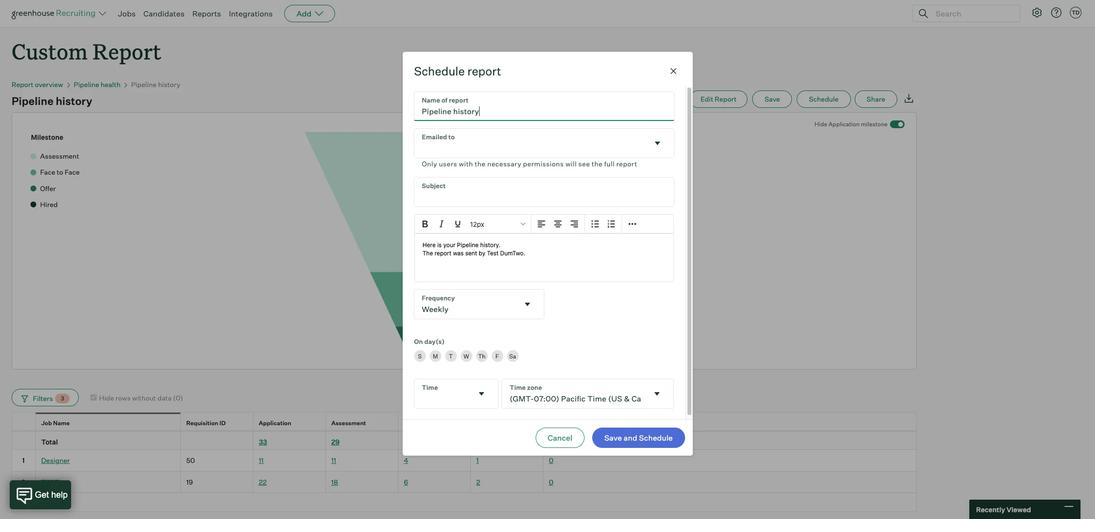 Task type: locate. For each thing, give the bounding box(es) containing it.
0 vertical spatial schedule
[[414, 64, 465, 79]]

1 horizontal spatial face
[[426, 420, 439, 427]]

1 cell
[[12, 450, 36, 472]]

10 column header
[[399, 432, 471, 450]]

row down toggle flyout "field"
[[12, 412, 917, 434]]

requisition id
[[186, 420, 226, 427]]

save for save and schedule
[[605, 433, 622, 443]]

1 vertical spatial save
[[605, 433, 622, 443]]

column header up '1' cell at the bottom of page
[[12, 432, 36, 450]]

report
[[468, 64, 502, 79], [617, 160, 638, 168]]

report up the health
[[93, 37, 161, 65]]

application
[[829, 121, 860, 128], [259, 420, 292, 427]]

0 link for 1
[[549, 456, 554, 465]]

2 column header from the left
[[181, 432, 254, 450]]

test link
[[41, 478, 59, 486]]

0 vertical spatial save
[[765, 95, 781, 103]]

td button
[[1071, 7, 1082, 18]]

close modal icon image
[[668, 65, 680, 77]]

18 link
[[332, 478, 338, 486]]

None text field
[[414, 290, 519, 319]]

2 vertical spatial toggle flyout image
[[653, 389, 663, 399]]

column header
[[12, 432, 36, 450], [181, 432, 254, 450], [471, 432, 544, 450]]

m
[[433, 353, 438, 360]]

integrations
[[229, 9, 273, 18]]

total
[[41, 438, 58, 446]]

2 the from the left
[[592, 160, 603, 168]]

2 vertical spatial schedule
[[639, 433, 673, 443]]

viewed
[[1007, 505, 1032, 514]]

test
[[41, 478, 59, 486]]

on day(s)
[[414, 338, 445, 346]]

save and schedule this report to revisit it! element
[[753, 91, 798, 108]]

11
[[259, 456, 264, 465], [332, 456, 336, 465]]

1 horizontal spatial 1
[[477, 456, 479, 465]]

Only users with the necessary permissions will see the full report field
[[414, 129, 674, 170]]

1 vertical spatial 0
[[549, 456, 554, 465]]

row group containing 1
[[12, 450, 917, 493]]

6 link
[[404, 478, 408, 486]]

0 link for 2
[[549, 478, 554, 486]]

pipeline history
[[131, 80, 180, 89], [12, 94, 92, 108]]

integrations link
[[229, 9, 273, 18]]

report left overview
[[12, 80, 33, 89]]

pipeline for pipeline health "link"
[[74, 80, 99, 89]]

face to face
[[404, 420, 439, 427]]

application right hide
[[829, 121, 860, 128]]

row up 2 link
[[12, 450, 917, 472]]

save
[[765, 95, 781, 103], [605, 433, 622, 443]]

11 link down 33 link
[[259, 456, 264, 465]]

1 vertical spatial report
[[617, 160, 638, 168]]

1 horizontal spatial schedule
[[639, 433, 673, 443]]

milestone
[[31, 133, 63, 141]]

2 left results at the bottom left of the page
[[22, 498, 26, 507]]

to
[[419, 420, 424, 427]]

0 horizontal spatial 1
[[22, 456, 25, 465]]

see
[[579, 160, 591, 168]]

permissions
[[523, 160, 564, 168]]

2 vertical spatial 0 link
[[549, 478, 554, 486]]

1 up 2 link
[[477, 456, 479, 465]]

0 vertical spatial report
[[93, 37, 161, 65]]

table
[[12, 412, 917, 512]]

3 0 link from the top
[[549, 478, 554, 486]]

11 link down 29
[[332, 456, 336, 465]]

2 0 from the top
[[549, 456, 554, 465]]

greenhouse recruiting image
[[12, 8, 99, 19]]

custom report
[[12, 37, 161, 65]]

None text field
[[414, 92, 674, 121], [414, 178, 674, 207], [414, 379, 473, 408], [502, 379, 649, 408], [414, 92, 674, 121], [414, 178, 674, 207], [414, 379, 473, 408], [502, 379, 649, 408]]

2 horizontal spatial column header
[[471, 432, 544, 450]]

0 horizontal spatial the
[[475, 160, 486, 168]]

1 horizontal spatial 11
[[332, 456, 336, 465]]

toggle flyout image
[[653, 139, 663, 148], [523, 300, 533, 309], [653, 389, 663, 399]]

filters
[[33, 394, 53, 403]]

results
[[27, 498, 49, 507]]

report for edit report
[[715, 95, 737, 103]]

offer
[[477, 420, 491, 427]]

pipeline history right the health
[[131, 80, 180, 89]]

row
[[12, 412, 917, 434], [12, 431, 917, 450], [12, 450, 917, 472], [12, 472, 917, 493]]

application up 33 link
[[259, 420, 292, 427]]

0 horizontal spatial 11
[[259, 456, 264, 465]]

0 vertical spatial history
[[158, 80, 180, 89]]

11 down 29
[[332, 456, 336, 465]]

None field
[[414, 290, 544, 319], [414, 379, 498, 408], [502, 379, 674, 408], [414, 290, 544, 319], [502, 379, 674, 408]]

0 horizontal spatial application
[[259, 420, 292, 427]]

50
[[186, 456, 195, 465]]

application inside row
[[259, 420, 292, 427]]

column header down id at the bottom of the page
[[181, 432, 254, 450]]

save inside button
[[605, 433, 622, 443]]

1 vertical spatial 0 link
[[549, 456, 554, 465]]

2 0 link from the top
[[549, 456, 554, 465]]

0 horizontal spatial face
[[404, 420, 418, 427]]

row up 1 link
[[12, 431, 917, 450]]

1 up 2 cell
[[22, 456, 25, 465]]

1 1 from the left
[[22, 456, 25, 465]]

0 vertical spatial 0 link
[[549, 438, 554, 446]]

0 horizontal spatial schedule
[[414, 64, 465, 79]]

share
[[867, 95, 886, 103]]

with
[[459, 160, 473, 168]]

and
[[624, 433, 638, 443]]

add
[[297, 9, 312, 18]]

toolbar
[[532, 215, 585, 234], [585, 215, 623, 234]]

recently viewed
[[977, 505, 1032, 514]]

2 vertical spatial 0
[[549, 478, 554, 486]]

1 0 from the top
[[549, 438, 554, 446]]

2 results
[[22, 498, 49, 507]]

save for save
[[765, 95, 781, 103]]

row group
[[12, 450, 917, 493]]

1 horizontal spatial application
[[829, 121, 860, 128]]

the left full
[[592, 160, 603, 168]]

3 row from the top
[[12, 450, 917, 472]]

2 horizontal spatial report
[[715, 95, 737, 103]]

4 row from the top
[[12, 472, 917, 493]]

1 horizontal spatial report
[[617, 160, 638, 168]]

Search text field
[[934, 7, 1012, 21]]

2 horizontal spatial pipeline
[[131, 80, 157, 89]]

1 horizontal spatial 11 link
[[332, 456, 336, 465]]

0
[[549, 438, 554, 446], [549, 456, 554, 465], [549, 478, 554, 486]]

0 horizontal spatial pipeline history
[[12, 94, 92, 108]]

1 horizontal spatial pipeline
[[74, 80, 99, 89]]

1 for row containing 1
[[22, 456, 25, 465]]

0 horizontal spatial save
[[605, 433, 622, 443]]

2 for 2 cell
[[21, 478, 25, 486]]

1 horizontal spatial save
[[765, 95, 781, 103]]

2 inside cell
[[21, 478, 25, 486]]

0 horizontal spatial pipeline
[[12, 94, 53, 108]]

18
[[332, 478, 338, 486]]

0 horizontal spatial 11 link
[[259, 456, 264, 465]]

2 row from the top
[[12, 431, 917, 450]]

schedule for schedule report
[[414, 64, 465, 79]]

report right the edit
[[715, 95, 737, 103]]

2 horizontal spatial schedule
[[810, 95, 839, 103]]

report overview
[[12, 80, 63, 89]]

2 11 from the left
[[332, 456, 336, 465]]

pipeline history down overview
[[12, 94, 92, 108]]

face left to
[[404, 420, 418, 427]]

share button
[[855, 91, 898, 108]]

table containing total
[[12, 412, 917, 512]]

row down 1 link
[[12, 472, 917, 493]]

pipeline health link
[[74, 80, 121, 89]]

1 vertical spatial report
[[12, 80, 33, 89]]

2 1 from the left
[[477, 456, 479, 465]]

1 vertical spatial pipeline history
[[12, 94, 92, 108]]

1 vertical spatial toggle flyout image
[[523, 300, 533, 309]]

designer link
[[41, 456, 70, 465]]

0 vertical spatial 0
[[549, 438, 554, 446]]

t
[[449, 353, 453, 360]]

face right to
[[426, 420, 439, 427]]

0 link
[[549, 438, 554, 446], [549, 456, 554, 465], [549, 478, 554, 486]]

overview
[[35, 80, 63, 89]]

1 11 from the left
[[259, 456, 264, 465]]

the right the with
[[475, 160, 486, 168]]

toggle flyout image inside 'only users with the necessary permissions will see the full report' field
[[653, 139, 663, 148]]

save inside "button"
[[765, 95, 781, 103]]

11 down 33 link
[[259, 456, 264, 465]]

1 horizontal spatial report
[[93, 37, 161, 65]]

2
[[21, 478, 25, 486], [477, 478, 481, 486], [22, 498, 26, 507]]

s
[[418, 353, 422, 360]]

1 vertical spatial history
[[56, 94, 92, 108]]

2 down '1' cell at the bottom of page
[[21, 478, 25, 486]]

column header down "offer" on the bottom
[[471, 432, 544, 450]]

1 the from the left
[[475, 160, 486, 168]]

4 link
[[404, 456, 409, 465]]

candidates
[[143, 9, 185, 18]]

1 vertical spatial application
[[259, 420, 292, 427]]

pipeline for pipeline history link
[[131, 80, 157, 89]]

2 vertical spatial report
[[715, 95, 737, 103]]

11 link
[[259, 456, 264, 465], [332, 456, 336, 465]]

edit report link
[[690, 91, 748, 108]]

1 horizontal spatial column header
[[181, 432, 254, 450]]

row containing job name
[[12, 412, 917, 434]]

save and schedule button
[[593, 428, 685, 448]]

pipeline
[[74, 80, 99, 89], [131, 80, 157, 89], [12, 94, 53, 108]]

recently
[[977, 505, 1006, 514]]

cancel button
[[536, 428, 585, 448]]

face
[[404, 420, 418, 427], [426, 420, 439, 427]]

0 horizontal spatial column header
[[12, 432, 36, 450]]

1
[[22, 456, 25, 465], [477, 456, 479, 465]]

0 for 1
[[549, 456, 554, 465]]

1 horizontal spatial pipeline history
[[131, 80, 180, 89]]

job name
[[41, 420, 70, 427]]

day(s)
[[425, 338, 445, 346]]

0 horizontal spatial report
[[468, 64, 502, 79]]

row containing 2
[[12, 472, 917, 493]]

1 horizontal spatial the
[[592, 160, 603, 168]]

1 inside cell
[[22, 456, 25, 465]]

pipeline down report overview link on the left top
[[12, 94, 53, 108]]

3 0 from the top
[[549, 478, 554, 486]]

None checkbox
[[90, 394, 97, 400]]

pipeline left the health
[[74, 80, 99, 89]]

1 row from the top
[[12, 412, 917, 434]]

jobs link
[[118, 9, 136, 18]]

pipeline right the health
[[131, 80, 157, 89]]

reports link
[[192, 9, 221, 18]]

0 vertical spatial toggle flyout image
[[653, 139, 663, 148]]

1 vertical spatial schedule
[[810, 95, 839, 103]]

0 vertical spatial pipeline history
[[131, 80, 180, 89]]



Task type: vqa. For each thing, say whether or not it's contained in the screenshot.
Hide Application milestone
yes



Task type: describe. For each thing, give the bounding box(es) containing it.
12px toolbar
[[415, 215, 532, 234]]

22
[[259, 478, 267, 486]]

only users with the necessary permissions will see the full report
[[422, 160, 638, 168]]

12px group
[[415, 215, 674, 234]]

full
[[605, 160, 615, 168]]

schedule button
[[798, 91, 851, 108]]

12px button
[[466, 216, 529, 232]]

29 link
[[332, 438, 340, 446]]

assessment
[[332, 420, 366, 427]]

19
[[186, 478, 193, 486]]

toggle flyout image
[[477, 389, 487, 399]]

4
[[404, 456, 409, 465]]

3
[[61, 395, 64, 402]]

0 horizontal spatial report
[[12, 80, 33, 89]]

report inside field
[[617, 160, 638, 168]]

save button
[[753, 91, 793, 108]]

cancel
[[548, 433, 573, 443]]

row containing total
[[12, 431, 917, 450]]

pipeline history link
[[131, 80, 180, 89]]

td
[[1073, 9, 1081, 16]]

download image
[[904, 93, 915, 104]]

0 vertical spatial report
[[468, 64, 502, 79]]

none field toggle flyout
[[414, 379, 498, 408]]

22 link
[[259, 478, 267, 486]]

pipeline health
[[74, 80, 121, 89]]

2 for 2 results
[[22, 498, 26, 507]]

2 toolbar from the left
[[585, 215, 623, 234]]

hired
[[549, 420, 565, 427]]

report for custom report
[[93, 37, 161, 65]]

will
[[566, 160, 577, 168]]

1 toolbar from the left
[[532, 215, 585, 234]]

1 link
[[477, 456, 479, 465]]

0 horizontal spatial history
[[56, 94, 92, 108]]

33 link
[[259, 438, 267, 446]]

1 0 link from the top
[[549, 438, 554, 446]]

schedule report
[[414, 64, 502, 79]]

10
[[404, 438, 412, 446]]

29
[[332, 438, 340, 446]]

11 for first "11" link from the left
[[259, 456, 264, 465]]

necessary
[[488, 160, 522, 168]]

2 11 link from the left
[[332, 456, 336, 465]]

id
[[220, 420, 226, 427]]

users
[[439, 160, 458, 168]]

name
[[53, 420, 70, 427]]

requisition
[[186, 420, 219, 427]]

sa
[[510, 353, 517, 360]]

custom
[[12, 37, 88, 65]]

2 link
[[477, 478, 481, 486]]

hide application milestone
[[815, 121, 888, 128]]

6
[[404, 478, 408, 486]]

designer
[[41, 456, 70, 465]]

add button
[[285, 5, 335, 22]]

th
[[478, 353, 486, 360]]

0 vertical spatial application
[[829, 121, 860, 128]]

td button
[[1069, 5, 1084, 20]]

only
[[422, 160, 438, 168]]

11 for first "11" link from right
[[332, 456, 336, 465]]

3 column header from the left
[[471, 432, 544, 450]]

2 cell
[[12, 472, 36, 493]]

12px
[[470, 220, 485, 228]]

1 horizontal spatial history
[[158, 80, 180, 89]]

jobs
[[118, 9, 136, 18]]

2 face from the left
[[426, 420, 439, 427]]

job
[[41, 420, 52, 427]]

row containing 1
[[12, 450, 917, 472]]

33
[[259, 438, 267, 446]]

report overview link
[[12, 80, 63, 89]]

milestone
[[862, 121, 888, 128]]

reports
[[192, 9, 221, 18]]

hide
[[815, 121, 828, 128]]

0 for 2
[[549, 478, 554, 486]]

edit
[[701, 95, 714, 103]]

total column header
[[36, 432, 181, 450]]

w
[[464, 353, 470, 360]]

candidates link
[[143, 9, 185, 18]]

f
[[496, 353, 499, 360]]

1 11 link from the left
[[259, 456, 264, 465]]

save and schedule
[[605, 433, 673, 443]]

schedule for schedule
[[810, 95, 839, 103]]

1 column header from the left
[[12, 432, 36, 450]]

2 down 1 link
[[477, 478, 481, 486]]

edit report
[[701, 95, 737, 103]]

1 face from the left
[[404, 420, 418, 427]]

configure image
[[1032, 7, 1044, 18]]

1 for 1 link
[[477, 456, 479, 465]]

on
[[414, 338, 423, 346]]

health
[[101, 80, 121, 89]]

filter image
[[20, 395, 28, 403]]



